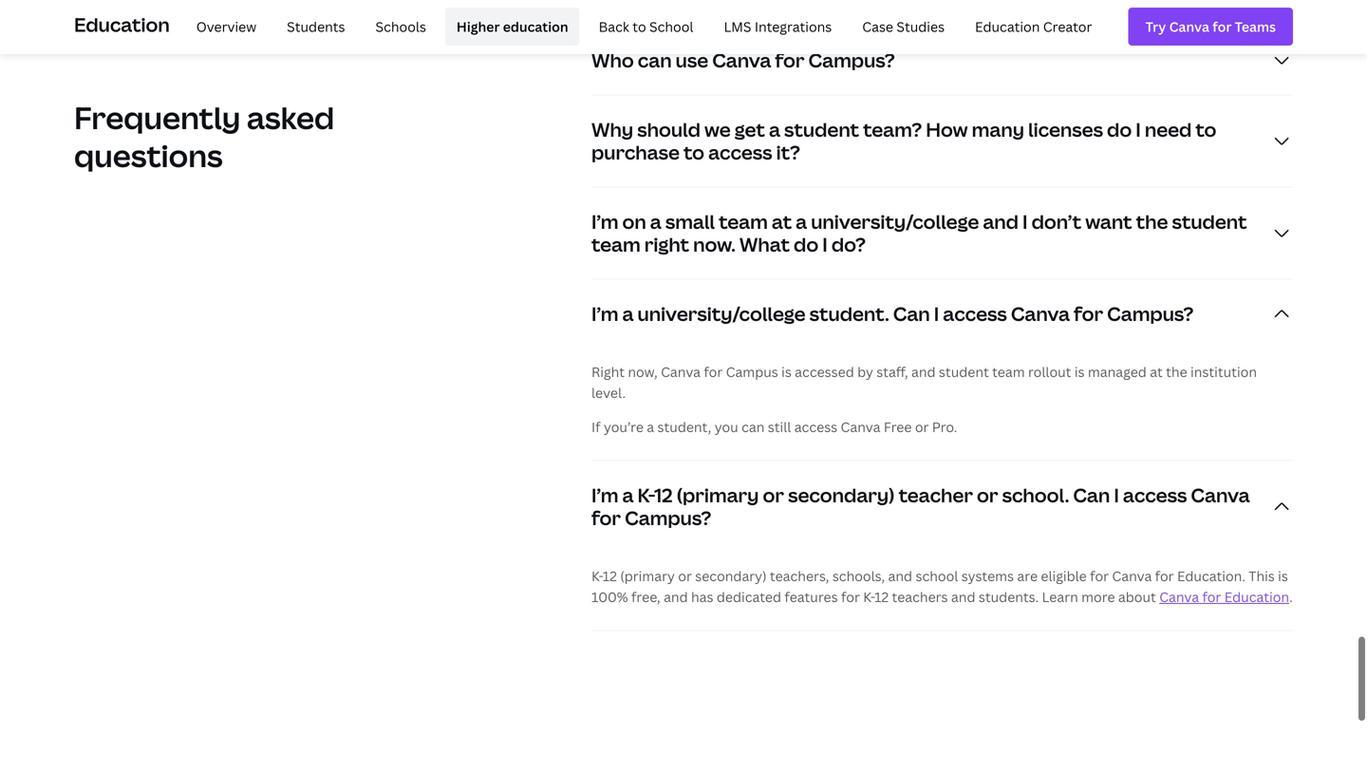 Task type: locate. For each thing, give the bounding box(es) containing it.
and up teachers
[[889, 567, 913, 585]]

1 vertical spatial campus?
[[1108, 301, 1194, 327]]

school
[[650, 17, 694, 35]]

university/college up the campus
[[638, 301, 806, 327]]

and left "don't"
[[983, 209, 1019, 235]]

1 horizontal spatial can
[[742, 418, 765, 436]]

teacher
[[899, 482, 974, 508]]

want
[[1086, 209, 1133, 235]]

do inside the i'm on a small team at a university/college and i don't want the student team right now. what do i do?
[[794, 232, 819, 258]]

at down it?
[[772, 209, 792, 235]]

access inside i'm a k-12 (primary or secondary) teacher or school. can i access canva for campus?
[[1124, 482, 1188, 508]]

the inside right now, canva for campus is accessed by staff, and student team rollout is managed at the institution level.
[[1167, 363, 1188, 381]]

for left the campus
[[704, 363, 723, 381]]

managed
[[1088, 363, 1147, 381]]

2 horizontal spatial student
[[1173, 209, 1248, 235]]

university/college inside the i'm on a small team at a university/college and i don't want the student team right now. what do i do?
[[811, 209, 980, 235]]

do?
[[832, 232, 866, 258]]

can left still
[[742, 418, 765, 436]]

1 vertical spatial student
[[1173, 209, 1248, 235]]

do right what
[[794, 232, 819, 258]]

i left "don't"
[[1023, 209, 1028, 235]]

1 vertical spatial do
[[794, 232, 819, 258]]

is
[[782, 363, 792, 381], [1075, 363, 1085, 381], [1279, 567, 1289, 585]]

for inside i'm a k-12 (primary or secondary) teacher or school. can i access canva for campus?
[[592, 505, 621, 531]]

a down you're
[[623, 482, 634, 508]]

for inside right now, canva for campus is accessed by staff, and student team rollout is managed at the institution level.
[[704, 363, 723, 381]]

1 i'm from the top
[[592, 209, 619, 235]]

2 vertical spatial student
[[939, 363, 990, 381]]

(primary down you
[[677, 482, 759, 508]]

team right small
[[719, 209, 768, 235]]

the inside the i'm on a small team at a university/college and i don't want the student team right now. what do i do?
[[1137, 209, 1169, 235]]

k- down you're
[[638, 482, 655, 508]]

licenses
[[1029, 117, 1104, 143]]

0 horizontal spatial (primary
[[621, 567, 675, 585]]

to right need
[[1196, 117, 1217, 143]]

or left pro.
[[916, 418, 929, 436]]

1 horizontal spatial do
[[1108, 117, 1132, 143]]

1 vertical spatial the
[[1167, 363, 1188, 381]]

0 horizontal spatial to
[[633, 17, 647, 35]]

1 horizontal spatial can
[[1074, 482, 1111, 508]]

12 inside i'm a k-12 (primary or secondary) teacher or school. can i access canva for campus?
[[655, 482, 673, 508]]

0 vertical spatial can
[[894, 301, 931, 327]]

secondary) up dedicated
[[696, 567, 767, 585]]

1 horizontal spatial (primary
[[677, 482, 759, 508]]

for down integrations
[[776, 47, 805, 73]]

12 up 100%
[[603, 567, 617, 585]]

0 vertical spatial i'm
[[592, 209, 619, 235]]

1 horizontal spatial campus?
[[809, 47, 895, 73]]

a right what
[[796, 209, 808, 235]]

for up 100%
[[592, 505, 621, 531]]

team
[[719, 209, 768, 235], [592, 232, 641, 258], [993, 363, 1026, 381]]

canva inside i'm a k-12 (primary or secondary) teacher or school. can i access canva for campus?
[[1192, 482, 1251, 508]]

about
[[1119, 588, 1157, 606]]

1 horizontal spatial k-
[[638, 482, 655, 508]]

team left right
[[592, 232, 641, 258]]

a inside i'm a k-12 (primary or secondary) teacher or school. can i access canva for campus?
[[623, 482, 634, 508]]

student inside the i'm on a small team at a university/college and i don't want the student team right now. what do i do?
[[1173, 209, 1248, 235]]

can down back to school link
[[638, 47, 672, 73]]

1 horizontal spatial at
[[1151, 363, 1163, 381]]

can inside dropdown button
[[894, 301, 931, 327]]

access inside 'why should we get a student team? how many licenses do i need to purchase to access it?'
[[709, 139, 773, 166]]

how
[[926, 117, 969, 143]]

0 horizontal spatial student
[[785, 117, 860, 143]]

for inside the i'm a university/college student. can i access canva for campus? dropdown button
[[1074, 301, 1104, 327]]

can
[[638, 47, 672, 73], [742, 418, 765, 436]]

now.
[[694, 232, 736, 258]]

1 vertical spatial at
[[1151, 363, 1163, 381]]

2 horizontal spatial k-
[[864, 588, 875, 606]]

0 vertical spatial do
[[1108, 117, 1132, 143]]

0 vertical spatial campus?
[[809, 47, 895, 73]]

i inside i'm a k-12 (primary or secondary) teacher or school. can i access canva for campus?
[[1115, 482, 1120, 508]]

is right this
[[1279, 567, 1289, 585]]

case
[[863, 17, 894, 35]]

(primary inside i'm a k-12 (primary or secondary) teacher or school. can i access canva for campus?
[[677, 482, 759, 508]]

canva down the lms
[[713, 47, 772, 73]]

0 horizontal spatial team
[[592, 232, 641, 258]]

2 i'm from the top
[[592, 301, 619, 327]]

a right you're
[[647, 418, 655, 436]]

campus? up managed
[[1108, 301, 1194, 327]]

a right on
[[650, 209, 662, 235]]

0 vertical spatial student
[[785, 117, 860, 143]]

campus
[[726, 363, 779, 381]]

team?
[[864, 117, 922, 143]]

at
[[772, 209, 792, 235], [1151, 363, 1163, 381]]

canva
[[713, 47, 772, 73], [1011, 301, 1070, 327], [661, 363, 701, 381], [841, 418, 881, 436], [1192, 482, 1251, 508], [1113, 567, 1153, 585], [1160, 588, 1200, 606]]

on
[[623, 209, 647, 235]]

0 vertical spatial 12
[[655, 482, 673, 508]]

a inside the i'm a university/college student. can i access canva for campus? dropdown button
[[623, 301, 634, 327]]

k- up 100%
[[592, 567, 603, 585]]

education for education creator
[[976, 17, 1041, 35]]

the right want
[[1137, 209, 1169, 235]]

canva inside the i'm a university/college student. can i access canva for campus? dropdown button
[[1011, 301, 1070, 327]]

i'm on a small team at a university/college and i don't want the student team right now. what do i do? button
[[592, 188, 1294, 279]]

canva for education link
[[1160, 588, 1290, 606]]

campus? down case
[[809, 47, 895, 73]]

staff,
[[877, 363, 909, 381]]

should
[[638, 117, 701, 143]]

need
[[1145, 117, 1192, 143]]

i'm left on
[[592, 209, 619, 235]]

2 horizontal spatial team
[[993, 363, 1026, 381]]

don't
[[1032, 209, 1082, 235]]

i left need
[[1136, 117, 1142, 143]]

canva right the now,
[[661, 363, 701, 381]]

i'm inside i'm a k-12 (primary or secondary) teacher or school. can i access canva for campus?
[[592, 482, 619, 508]]

100%
[[592, 588, 628, 606]]

access
[[709, 139, 773, 166], [944, 301, 1008, 327], [795, 418, 838, 436], [1124, 482, 1188, 508]]

is right the campus
[[782, 363, 792, 381]]

menu bar containing overview
[[177, 8, 1104, 46]]

can inside "dropdown button"
[[638, 47, 672, 73]]

or inside k-12 (primary or secondary) teachers, schools, and school systems are eligible for canva for education. this is 100% free, and has dedicated features for k-12 teachers and students. learn more about
[[678, 567, 692, 585]]

2 vertical spatial i'm
[[592, 482, 619, 508]]

secondary) inside k-12 (primary or secondary) teachers, schools, and school systems are eligible for canva for education. this is 100% free, and has dedicated features for k-12 teachers and students. learn more about
[[696, 567, 767, 585]]

team left the rollout
[[993, 363, 1026, 381]]

a
[[769, 117, 781, 143], [650, 209, 662, 235], [796, 209, 808, 235], [623, 301, 634, 327], [647, 418, 655, 436], [623, 482, 634, 508]]

3 i'm from the top
[[592, 482, 619, 508]]

2 vertical spatial k-
[[864, 588, 875, 606]]

1 horizontal spatial secondary)
[[789, 482, 895, 508]]

to right "back"
[[633, 17, 647, 35]]

education for education
[[74, 11, 170, 37]]

schools
[[376, 17, 426, 35]]

secondary) up schools,
[[789, 482, 895, 508]]

more
[[1082, 588, 1116, 606]]

frequently
[[74, 97, 241, 138]]

0 horizontal spatial education
[[74, 11, 170, 37]]

0 horizontal spatial can
[[894, 301, 931, 327]]

education
[[74, 11, 170, 37], [976, 17, 1041, 35], [1225, 588, 1290, 606]]

schools,
[[833, 567, 885, 585]]

canva down education.
[[1160, 588, 1200, 606]]

0 horizontal spatial at
[[772, 209, 792, 235]]

a inside 'why should we get a student team? how many licenses do i need to purchase to access it?'
[[769, 117, 781, 143]]

a right get
[[769, 117, 781, 143]]

2 horizontal spatial campus?
[[1108, 301, 1194, 327]]

a up the now,
[[623, 301, 634, 327]]

1 vertical spatial university/college
[[638, 301, 806, 327]]

1 horizontal spatial student
[[939, 363, 990, 381]]

student.
[[810, 301, 890, 327]]

student inside right now, canva for campus is accessed by staff, and student team rollout is managed at the institution level.
[[939, 363, 990, 381]]

0 vertical spatial (primary
[[677, 482, 759, 508]]

12
[[655, 482, 673, 508], [603, 567, 617, 585], [875, 588, 889, 606]]

i inside 'why should we get a student team? how many licenses do i need to purchase to access it?'
[[1136, 117, 1142, 143]]

2 vertical spatial campus?
[[625, 505, 712, 531]]

university/college
[[811, 209, 980, 235], [638, 301, 806, 327]]

0 vertical spatial the
[[1137, 209, 1169, 235]]

i'm on a small team at a university/college and i don't want the student team right now. what do i do?
[[592, 209, 1248, 258]]

students.
[[979, 588, 1039, 606]]

i'm a k-12 (primary or secondary) teacher or school. can i access canva for campus? button
[[592, 461, 1294, 553]]

the
[[1137, 209, 1169, 235], [1167, 363, 1188, 381]]

0 vertical spatial university/college
[[811, 209, 980, 235]]

student
[[785, 117, 860, 143], [1173, 209, 1248, 235], [939, 363, 990, 381]]

for up managed
[[1074, 301, 1104, 327]]

student inside 'why should we get a student team? how many licenses do i need to purchase to access it?'
[[785, 117, 860, 143]]

0 horizontal spatial secondary)
[[696, 567, 767, 585]]

1 vertical spatial secondary)
[[696, 567, 767, 585]]

canva up about
[[1113, 567, 1153, 585]]

asked
[[247, 97, 335, 138]]

1 horizontal spatial education
[[976, 17, 1041, 35]]

overview link
[[185, 8, 268, 46]]

frequently asked questions
[[74, 97, 335, 176]]

at right managed
[[1151, 363, 1163, 381]]

do left need
[[1108, 117, 1132, 143]]

can up staff,
[[894, 301, 931, 327]]

at inside the i'm on a small team at a university/college and i don't want the student team right now. what do i do?
[[772, 209, 792, 235]]

0 vertical spatial secondary)
[[789, 482, 895, 508]]

i'm inside the i'm on a small team at a university/college and i don't want the student team right now. what do i do?
[[592, 209, 619, 235]]

can
[[894, 301, 931, 327], [1074, 482, 1111, 508]]

for down schools,
[[842, 588, 860, 606]]

can right school.
[[1074, 482, 1111, 508]]

canva inside who can use canva for campus? "dropdown button"
[[713, 47, 772, 73]]

or up has
[[678, 567, 692, 585]]

0 horizontal spatial k-
[[592, 567, 603, 585]]

0 vertical spatial k-
[[638, 482, 655, 508]]

and right staff,
[[912, 363, 936, 381]]

1 horizontal spatial is
[[1075, 363, 1085, 381]]

k- inside i'm a k-12 (primary or secondary) teacher or school. can i access canva for campus?
[[638, 482, 655, 508]]

to right purchase
[[684, 139, 705, 166]]

0 horizontal spatial university/college
[[638, 301, 806, 327]]

12 down "student,"
[[655, 482, 673, 508]]

i'm up right
[[592, 301, 619, 327]]

1 vertical spatial can
[[1074, 482, 1111, 508]]

to
[[633, 17, 647, 35], [1196, 117, 1217, 143], [684, 139, 705, 166]]

canva up the rollout
[[1011, 301, 1070, 327]]

1 vertical spatial i'm
[[592, 301, 619, 327]]

menu bar
[[177, 8, 1104, 46]]

(primary
[[677, 482, 759, 508], [621, 567, 675, 585]]

2 horizontal spatial is
[[1279, 567, 1289, 585]]

school
[[916, 567, 959, 585]]

1 horizontal spatial to
[[684, 139, 705, 166]]

0 vertical spatial at
[[772, 209, 792, 235]]

is right the rollout
[[1075, 363, 1085, 381]]

do
[[1108, 117, 1132, 143], [794, 232, 819, 258]]

university/college down 'why should we get a student team? how many licenses do i need to purchase to access it?'
[[811, 209, 980, 235]]

canva inside k-12 (primary or secondary) teachers, schools, and school systems are eligible for canva for education. this is 100% free, and has dedicated features for k-12 teachers and students. learn more about
[[1113, 567, 1153, 585]]

menu bar inside education "element"
[[177, 8, 1104, 46]]

the left institution
[[1167, 363, 1188, 381]]

i'm
[[592, 209, 619, 235], [592, 301, 619, 327], [592, 482, 619, 508]]

1 vertical spatial (primary
[[621, 567, 675, 585]]

.
[[1290, 588, 1293, 606]]

0 horizontal spatial do
[[794, 232, 819, 258]]

team inside right now, canva for campus is accessed by staff, and student team rollout is managed at the institution level.
[[993, 363, 1026, 381]]

0 horizontal spatial can
[[638, 47, 672, 73]]

0 vertical spatial can
[[638, 47, 672, 73]]

campus? inside "dropdown button"
[[809, 47, 895, 73]]

1 horizontal spatial 12
[[655, 482, 673, 508]]

canva for education .
[[1160, 588, 1293, 606]]

1 horizontal spatial university/college
[[811, 209, 980, 235]]

k- down schools,
[[864, 588, 875, 606]]

canva up education.
[[1192, 482, 1251, 508]]

campus?
[[809, 47, 895, 73], [1108, 301, 1194, 327], [625, 505, 712, 531]]

and
[[983, 209, 1019, 235], [912, 363, 936, 381], [889, 567, 913, 585], [664, 588, 688, 606], [952, 588, 976, 606]]

campus? up the free,
[[625, 505, 712, 531]]

i
[[1136, 117, 1142, 143], [1023, 209, 1028, 235], [823, 232, 828, 258], [934, 301, 940, 327], [1115, 482, 1120, 508]]

i'm down if at the bottom
[[592, 482, 619, 508]]

0 horizontal spatial campus?
[[625, 505, 712, 531]]

2 horizontal spatial 12
[[875, 588, 889, 606]]

2 vertical spatial 12
[[875, 588, 889, 606]]

12 down schools,
[[875, 588, 889, 606]]

i right school.
[[1115, 482, 1120, 508]]

(primary up the free,
[[621, 567, 675, 585]]

creator
[[1044, 17, 1093, 35]]

1 vertical spatial 12
[[603, 567, 617, 585]]

education inside "link"
[[976, 17, 1041, 35]]

are
[[1018, 567, 1038, 585]]



Task type: describe. For each thing, give the bounding box(es) containing it.
rollout
[[1029, 363, 1072, 381]]

back to school link
[[588, 8, 705, 46]]

teachers,
[[770, 567, 830, 585]]

why should we get a student team? how many licenses do i need to purchase to access it?
[[592, 117, 1217, 166]]

at inside right now, canva for campus is accessed by staff, and student team rollout is managed at the institution level.
[[1151, 363, 1163, 381]]

back
[[599, 17, 630, 35]]

systems
[[962, 567, 1015, 585]]

education creator link
[[964, 8, 1104, 46]]

for inside who can use canva for campus? "dropdown button"
[[776, 47, 805, 73]]

free
[[884, 418, 912, 436]]

can inside i'm a k-12 (primary or secondary) teacher or school. can i access canva for campus?
[[1074, 482, 1111, 508]]

canva left free
[[841, 418, 881, 436]]

who can use canva for campus? button
[[592, 26, 1294, 95]]

2 horizontal spatial to
[[1196, 117, 1217, 143]]

free,
[[632, 588, 661, 606]]

canva inside right now, canva for campus is accessed by staff, and student team rollout is managed at the institution level.
[[661, 363, 701, 381]]

has
[[692, 588, 714, 606]]

teachers
[[892, 588, 949, 606]]

use
[[676, 47, 709, 73]]

questions
[[74, 135, 223, 176]]

case studies
[[863, 17, 945, 35]]

what
[[740, 232, 790, 258]]

why should we get a student team? how many licenses do i need to purchase to access it? button
[[592, 96, 1294, 187]]

i'm a university/college student. can i access canva for campus?
[[592, 301, 1194, 327]]

you're
[[604, 418, 644, 436]]

for up about
[[1156, 567, 1175, 585]]

i'm for i'm a k-12 (primary or secondary) teacher or school. can i access canva for campus?
[[592, 482, 619, 508]]

studies
[[897, 17, 945, 35]]

campus? inside i'm a k-12 (primary or secondary) teacher or school. can i access canva for campus?
[[625, 505, 712, 531]]

student,
[[658, 418, 712, 436]]

right
[[592, 363, 625, 381]]

dedicated
[[717, 588, 782, 606]]

to inside education "element"
[[633, 17, 647, 35]]

and inside right now, canva for campus is accessed by staff, and student team rollout is managed at the institution level.
[[912, 363, 936, 381]]

features
[[785, 588, 838, 606]]

and left has
[[664, 588, 688, 606]]

institution
[[1191, 363, 1258, 381]]

you
[[715, 418, 739, 436]]

is inside k-12 (primary or secondary) teachers, schools, and school systems are eligible for canva for education. this is 100% free, and has dedicated features for k-12 teachers and students. learn more about
[[1279, 567, 1289, 585]]

back to school
[[599, 17, 694, 35]]

higher
[[457, 17, 500, 35]]

secondary) inside i'm a k-12 (primary or secondary) teacher or school. can i access canva for campus?
[[789, 482, 895, 508]]

who
[[592, 47, 634, 73]]

purchase
[[592, 139, 680, 166]]

higher education
[[457, 17, 569, 35]]

now,
[[628, 363, 658, 381]]

or left school.
[[977, 482, 999, 508]]

i left do?
[[823, 232, 828, 258]]

k-12 (primary or secondary) teachers, schools, and school systems are eligible for canva for education. this is 100% free, and has dedicated features for k-12 teachers and students. learn more about
[[592, 567, 1289, 606]]

(primary inside k-12 (primary or secondary) teachers, schools, and school systems are eligible for canva for education. this is 100% free, and has dedicated features for k-12 teachers and students. learn more about
[[621, 567, 675, 585]]

eligible
[[1041, 567, 1087, 585]]

i'm a k-12 (primary or secondary) teacher or school. can i access canva for campus?
[[592, 482, 1251, 531]]

1 vertical spatial can
[[742, 418, 765, 436]]

education creator
[[976, 17, 1093, 35]]

right now, canva for campus is accessed by staff, and student team rollout is managed at the institution level.
[[592, 363, 1258, 402]]

case studies link
[[851, 8, 957, 46]]

still
[[768, 418, 792, 436]]

for down education.
[[1203, 588, 1222, 606]]

students
[[287, 17, 345, 35]]

learn
[[1043, 588, 1079, 606]]

accessed
[[795, 363, 855, 381]]

1 vertical spatial k-
[[592, 567, 603, 585]]

for up more
[[1091, 567, 1110, 585]]

schools link
[[364, 8, 438, 46]]

campus? inside dropdown button
[[1108, 301, 1194, 327]]

it?
[[777, 139, 801, 166]]

if you're a student, you can still access canva free or pro.
[[592, 418, 958, 436]]

right
[[645, 232, 690, 258]]

or down if you're a student, you can still access canva free or pro.
[[763, 482, 785, 508]]

integrations
[[755, 17, 832, 35]]

education.
[[1178, 567, 1246, 585]]

school.
[[1003, 482, 1070, 508]]

0 horizontal spatial is
[[782, 363, 792, 381]]

lms integrations
[[724, 17, 832, 35]]

do inside 'why should we get a student team? how many licenses do i need to purchase to access it?'
[[1108, 117, 1132, 143]]

lms integrations link
[[713, 8, 844, 46]]

education
[[503, 17, 569, 35]]

small
[[666, 209, 715, 235]]

i up right now, canva for campus is accessed by staff, and student team rollout is managed at the institution level.
[[934, 301, 940, 327]]

overview
[[196, 17, 257, 35]]

get
[[735, 117, 766, 143]]

why
[[592, 117, 634, 143]]

2 horizontal spatial education
[[1225, 588, 1290, 606]]

i'm for i'm on a small team at a university/college and i don't want the student team right now. what do i do?
[[592, 209, 619, 235]]

0 horizontal spatial 12
[[603, 567, 617, 585]]

i'm a university/college student. can i access canva for campus? button
[[592, 280, 1294, 348]]

pro.
[[933, 418, 958, 436]]

if
[[592, 418, 601, 436]]

1 horizontal spatial team
[[719, 209, 768, 235]]

and down the systems
[[952, 588, 976, 606]]

education element
[[74, 0, 1294, 53]]

students link
[[276, 8, 357, 46]]

by
[[858, 363, 874, 381]]

this
[[1249, 567, 1275, 585]]

lms
[[724, 17, 752, 35]]

i'm for i'm a university/college student. can i access canva for campus?
[[592, 301, 619, 327]]

university/college inside the i'm a university/college student. can i access canva for campus? dropdown button
[[638, 301, 806, 327]]

and inside the i'm on a small team at a university/college and i don't want the student team right now. what do i do?
[[983, 209, 1019, 235]]

who can use canva for campus?
[[592, 47, 895, 73]]

we
[[705, 117, 731, 143]]

level.
[[592, 384, 626, 402]]

many
[[972, 117, 1025, 143]]



Task type: vqa. For each thing, say whether or not it's contained in the screenshot.
should
yes



